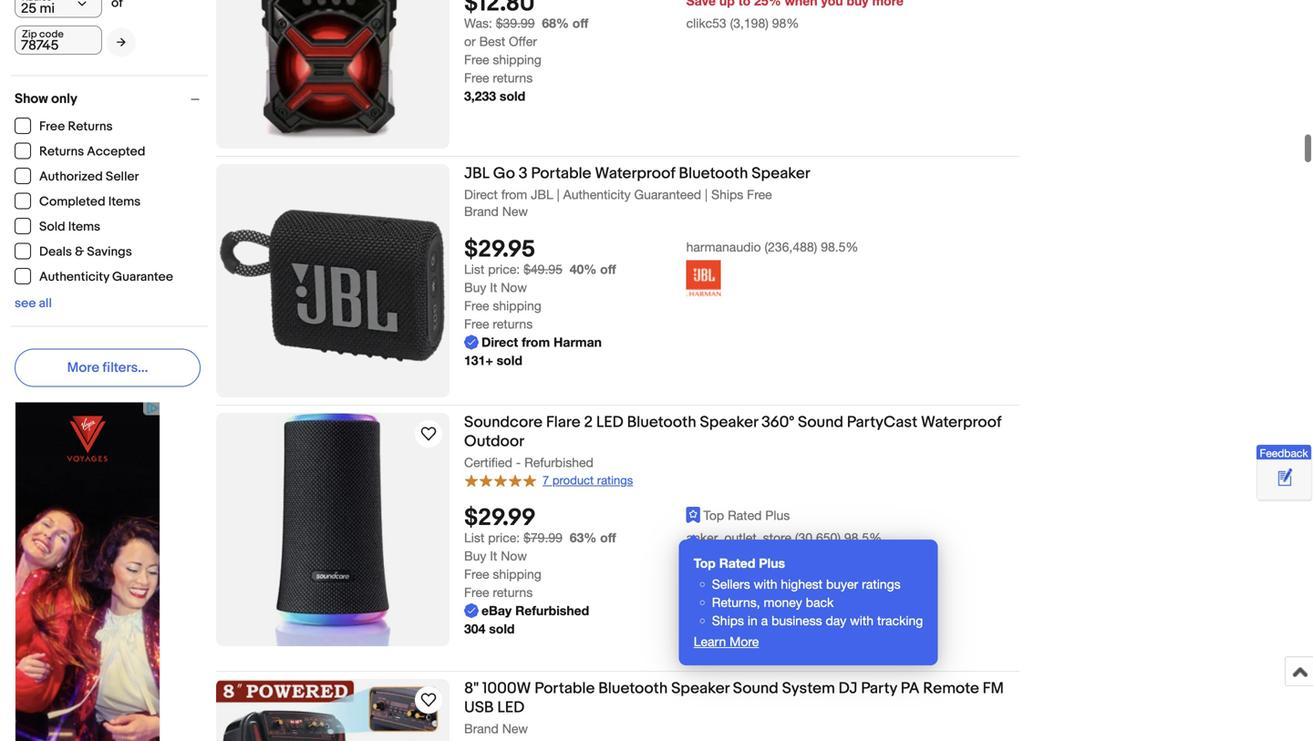 Task type: vqa. For each thing, say whether or not it's contained in the screenshot.
Authenticity Guarantee
yes



Task type: describe. For each thing, give the bounding box(es) containing it.
-
[[516, 455, 521, 470]]

authorized seller link
[[15, 168, 140, 185]]

8" 1000w portable bluetooth speaker sound system dj party pa remote fm usb led brand new
[[464, 680, 1004, 737]]

visit harmanaudio ebay store! image
[[686, 260, 721, 297]]

was:
[[464, 15, 492, 30]]

see all button
[[15, 296, 52, 312]]

portable inside the jbl go 3 portable waterproof bluetooth speaker direct from jbl | authenticity guaranteed | ships free brand new
[[531, 164, 592, 183]]

0 horizontal spatial jbl
[[464, 164, 490, 183]]

7 product ratings
[[543, 474, 633, 488]]

from for 3
[[501, 187, 527, 202]]

jbl go 3 portable waterproof bluetooth speaker direct from jbl | authenticity guaranteed | ships free brand new
[[464, 164, 811, 219]]

all
[[39, 296, 52, 312]]

more inside 'top rated plus sellers with highest buyer ratings returns, money back ships in a business day with tracking learn more'
[[730, 634, 759, 649]]

in
[[748, 613, 758, 628]]

returns accepted link
[[15, 143, 146, 160]]

harmanaudio
[[686, 239, 761, 254]]

from for now
[[522, 335, 550, 350]]

bluetooth inside the jbl go 3 portable waterproof bluetooth speaker direct from jbl | authenticity guaranteed | ships free brand new
[[679, 164, 748, 183]]

certified
[[464, 455, 513, 470]]

soundcore flare 2 led bluetooth speaker 360° sound partycast waterproof outdoor certified - refurbished
[[464, 413, 1002, 470]]

watch soundcore flare 2 led bluetooth speaker 360° sound partycast waterproof outdoor image
[[418, 423, 440, 445]]

authorized
[[39, 169, 103, 185]]

outdoor
[[464, 432, 525, 452]]

ships inside the jbl go 3 portable waterproof bluetooth speaker direct from jbl | authenticity guaranteed | ships free brand new
[[711, 187, 744, 202]]

free returns
[[39, 119, 113, 135]]

sold inside the free shipping free returns ebay refurbished 304 sold
[[489, 622, 515, 637]]

jbl go 3 portable waterproof bluetooth speaker heading
[[464, 164, 811, 183]]

highest
[[781, 577, 823, 592]]

soundcore
[[464, 413, 543, 432]]

apply within filter image
[[117, 36, 126, 48]]

speaker inside the jbl go 3 portable waterproof bluetooth speaker direct from jbl | authenticity guaranteed | ships free brand new
[[752, 164, 811, 183]]

shipping inside buy it now free shipping free returns direct from harman 131+ sold
[[493, 298, 542, 313]]

refurbished inside soundcore flare 2 led bluetooth speaker 360° sound partycast waterproof outdoor certified - refurbished
[[525, 455, 594, 470]]

accepted
[[87, 144, 145, 160]]

deals & savings
[[39, 245, 132, 260]]

day
[[826, 613, 847, 628]]

anker_outlet_store (30,650) 98.5% buy it now
[[464, 531, 882, 564]]

party
[[861, 680, 897, 699]]

waterproof inside the jbl go 3 portable waterproof bluetooth speaker direct from jbl | authenticity guaranteed | ships free brand new
[[595, 164, 675, 183]]

1 vertical spatial jbl
[[531, 187, 553, 202]]

show only
[[15, 91, 77, 107]]

off inside harmanaudio (236,488) 98.5% list price: $49.95 40% off
[[600, 262, 616, 277]]

7 product ratings link
[[464, 472, 633, 489]]

sold items
[[39, 220, 100, 235]]

buy it now free shipping free returns direct from harman 131+ sold
[[464, 280, 602, 368]]

jbl go 3 portable waterproof bluetooth speaker link
[[464, 164, 1020, 187]]

learn more link
[[694, 634, 759, 649]]

new inside the jbl go 3 portable waterproof bluetooth speaker direct from jbl | authenticity guaranteed | ships free brand new
[[502, 204, 528, 219]]

led inside soundcore flare 2 led bluetooth speaker 360° sound partycast waterproof outdoor certified - refurbished
[[596, 413, 624, 432]]

returns inside buy it now free shipping free returns direct from harman 131+ sold
[[493, 316, 533, 332]]

show only button
[[15, 91, 208, 107]]

tracking
[[877, 613, 923, 628]]

sound inside 8" 1000w portable bluetooth speaker sound system dj party pa remote fm usb led brand new
[[733, 680, 779, 699]]

or
[[464, 34, 476, 49]]

free returns link
[[15, 118, 114, 135]]

1000w
[[482, 680, 531, 699]]

Direct from Harman text field
[[464, 333, 602, 352]]

1 | from the left
[[557, 187, 560, 202]]

0 vertical spatial returns
[[68, 119, 113, 135]]

clikc53
[[686, 15, 727, 30]]

now inside buy it now free shipping free returns direct from harman 131+ sold
[[501, 280, 527, 295]]

deals & savings link
[[15, 243, 133, 260]]

returns accepted
[[39, 144, 145, 160]]

product
[[553, 474, 594, 488]]

ebay
[[482, 604, 512, 619]]

go
[[493, 164, 515, 183]]

top rated plus
[[704, 508, 790, 523]]

dj
[[839, 680, 858, 699]]

refurbished inside the free shipping free returns ebay refurbished 304 sold
[[515, 604, 589, 619]]

soundcore flare 2 led bluetooth speaker 360° sound partycast waterproof outdoor heading
[[464, 413, 1002, 452]]

back
[[806, 595, 834, 610]]

8" 1000w portable bluetooth speaker sound system dj party pa remote fm usb led link
[[464, 680, 1020, 721]]

360°
[[762, 413, 795, 432]]

it inside buy it now free shipping free returns direct from harman 131+ sold
[[490, 280, 497, 295]]

show
[[15, 91, 48, 107]]

0 vertical spatial ratings
[[597, 474, 633, 488]]

pa
[[901, 680, 920, 699]]

list inside harmanaudio (236,488) 98.5% list price: $49.95 40% off
[[464, 262, 485, 277]]

jbl go 3 portable waterproof bluetooth speaker image
[[216, 164, 450, 398]]

free shipping free returns ebay refurbished 304 sold
[[464, 567, 589, 637]]

harman
[[554, 335, 602, 350]]

waterproof inside soundcore flare 2 led bluetooth speaker 360° sound partycast waterproof outdoor certified - refurbished
[[921, 413, 1002, 432]]

1 vertical spatial returns
[[39, 144, 84, 160]]

8"
[[464, 680, 479, 699]]

98%
[[772, 15, 799, 30]]

&
[[75, 245, 84, 260]]

a
[[761, 613, 768, 628]]

0 vertical spatial off
[[573, 15, 589, 30]]

guarantee
[[112, 270, 173, 285]]

speaker inside 8" 1000w portable bluetooth speaker sound system dj party pa remote fm usb led brand new
[[671, 680, 730, 699]]

more filters... button
[[15, 349, 201, 387]]

offer
[[509, 34, 537, 49]]

2 | from the left
[[705, 187, 708, 202]]

list price: $79.99 63% off
[[464, 531, 616, 546]]

flare
[[546, 413, 581, 432]]

plus for top rated plus
[[766, 508, 790, 523]]

(236,488)
[[765, 239, 818, 254]]

bluetooth inside soundcore flare 2 led bluetooth speaker 360° sound partycast waterproof outdoor certified - refurbished
[[627, 413, 697, 432]]

$29.99
[[464, 505, 536, 533]]

filters...
[[103, 360, 148, 376]]

2
[[584, 413, 593, 432]]

bluetooth inside 8" 1000w portable bluetooth speaker sound system dj party pa remote fm usb led brand new
[[599, 680, 668, 699]]

business
[[772, 613, 822, 628]]

sold
[[39, 220, 65, 235]]

top rated plus image
[[686, 507, 701, 524]]

eBay Refurbished text field
[[464, 602, 589, 620]]

see all
[[15, 296, 52, 312]]

sold items link
[[15, 218, 101, 235]]

completed
[[39, 194, 106, 210]]



Task type: locate. For each thing, give the bounding box(es) containing it.
0 horizontal spatial ratings
[[597, 474, 633, 488]]

items
[[108, 194, 141, 210], [68, 220, 100, 235]]

1 price: from the top
[[488, 262, 520, 277]]

shipping down offer
[[493, 52, 542, 67]]

ratings right the product
[[597, 474, 633, 488]]

1 horizontal spatial items
[[108, 194, 141, 210]]

speaker up the (236,488)
[[752, 164, 811, 183]]

direct up the 131+
[[482, 335, 518, 350]]

soundcore flare 2 led bluetooth speaker 360° sound partycast waterproof outdoor image
[[275, 413, 391, 647]]

2 vertical spatial off
[[600, 531, 616, 546]]

returns up ebay refurbished text box
[[493, 585, 533, 600]]

304
[[464, 622, 486, 637]]

rated for top rated plus
[[728, 508, 762, 523]]

98.5% inside harmanaudio (236,488) 98.5% list price: $49.95 40% off
[[821, 239, 859, 254]]

2 vertical spatial returns
[[493, 585, 533, 600]]

40%
[[570, 262, 597, 277]]

2 returns from the top
[[493, 316, 533, 332]]

2 list from the top
[[464, 531, 485, 546]]

ratings right buyer
[[862, 577, 901, 592]]

1 vertical spatial price:
[[488, 531, 520, 546]]

ships inside 'top rated plus sellers with highest buyer ratings returns, money back ships in a business day with tracking learn more'
[[712, 613, 744, 628]]

items up deals & savings
[[68, 220, 100, 235]]

led right 2 at left bottom
[[596, 413, 624, 432]]

1 vertical spatial 98.5%
[[844, 531, 882, 546]]

0 vertical spatial shipping
[[493, 52, 542, 67]]

plus up highest
[[759, 556, 785, 571]]

rated inside 'top rated plus sellers with highest buyer ratings returns, money back ships in a business day with tracking learn more'
[[719, 556, 756, 571]]

top right top rated plus image
[[704, 508, 724, 523]]

buyer
[[826, 577, 859, 592]]

now inside anker_outlet_store (30,650) 98.5% buy it now
[[501, 549, 527, 564]]

1 horizontal spatial authenticity
[[563, 187, 631, 202]]

0 vertical spatial sold
[[500, 88, 526, 103]]

ships down jbl go 3 portable waterproof bluetooth speaker link
[[711, 187, 744, 202]]

with up money
[[754, 577, 778, 592]]

1 vertical spatial led
[[497, 699, 525, 718]]

131+
[[464, 353, 493, 368]]

0 vertical spatial led
[[596, 413, 624, 432]]

with right day
[[850, 613, 874, 628]]

1 vertical spatial rated
[[719, 556, 756, 571]]

1 horizontal spatial |
[[705, 187, 708, 202]]

portable right 1000w
[[535, 680, 595, 699]]

direct
[[464, 187, 498, 202], [482, 335, 518, 350]]

0 vertical spatial 98.5%
[[821, 239, 859, 254]]

1 vertical spatial plus
[[759, 556, 785, 571]]

items for sold items
[[68, 220, 100, 235]]

it down $29.95
[[490, 280, 497, 295]]

1 vertical spatial from
[[522, 335, 550, 350]]

0 vertical spatial authenticity
[[563, 187, 631, 202]]

0 vertical spatial sound
[[798, 413, 844, 432]]

sold for 131+
[[497, 353, 523, 368]]

2 vertical spatial bluetooth
[[599, 680, 668, 699]]

0 vertical spatial list
[[464, 262, 485, 277]]

1 vertical spatial sold
[[497, 353, 523, 368]]

more inside button
[[67, 360, 99, 376]]

clikc53 (3,198) 98% or best offer free shipping free returns 3,233 sold
[[464, 15, 799, 103]]

0 vertical spatial bluetooth
[[679, 164, 748, 183]]

1 vertical spatial returns
[[493, 316, 533, 332]]

more left filters... at left
[[67, 360, 99, 376]]

shipping inside clikc53 (3,198) 98% or best offer free shipping free returns 3,233 sold
[[493, 52, 542, 67]]

portable
[[531, 164, 592, 183], [535, 680, 595, 699]]

refurbished up 7 product ratings link
[[525, 455, 594, 470]]

price: left $49.95
[[488, 262, 520, 277]]

0 vertical spatial items
[[108, 194, 141, 210]]

1 returns from the top
[[493, 70, 533, 85]]

3 returns from the top
[[493, 585, 533, 600]]

8" 1000w portable bluetooth speaker sound system dj party pa remote fm usb led image
[[216, 680, 450, 742]]

speaker down learn
[[671, 680, 730, 699]]

top inside 'top rated plus sellers with highest buyer ratings returns, money back ships in a business day with tracking learn more'
[[694, 556, 716, 571]]

sold down ebay
[[489, 622, 515, 637]]

0 horizontal spatial sound
[[733, 680, 779, 699]]

direct inside buy it now free shipping free returns direct from harman 131+ sold
[[482, 335, 518, 350]]

1 horizontal spatial jbl
[[531, 187, 553, 202]]

sound
[[798, 413, 844, 432], [733, 680, 779, 699]]

shipping inside the free shipping free returns ebay refurbished 304 sold
[[493, 567, 542, 582]]

sold inside buy it now free shipping free returns direct from harman 131+ sold
[[497, 353, 523, 368]]

top for top rated plus sellers with highest buyer ratings returns, money back ships in a business day with tracking learn more
[[694, 556, 716, 571]]

anker_outlet_store
[[686, 531, 792, 546]]

system
[[782, 680, 835, 699]]

1 list from the top
[[464, 262, 485, 277]]

completed items link
[[15, 193, 142, 210]]

0 vertical spatial jbl
[[464, 164, 490, 183]]

buy inside anker_outlet_store (30,650) 98.5% buy it now
[[464, 549, 487, 564]]

0 horizontal spatial |
[[557, 187, 560, 202]]

0 vertical spatial new
[[502, 204, 528, 219]]

led right usb
[[497, 699, 525, 718]]

3,233
[[464, 88, 496, 103]]

1 vertical spatial more
[[730, 634, 759, 649]]

harmanaudio (236,488) 98.5% list price: $49.95 40% off
[[464, 239, 859, 277]]

1 vertical spatial buy
[[464, 549, 487, 564]]

portable right 3
[[531, 164, 592, 183]]

jbl left go
[[464, 164, 490, 183]]

authenticity inside 'link'
[[39, 270, 109, 285]]

partycast
[[847, 413, 918, 432]]

1 vertical spatial with
[[850, 613, 874, 628]]

1 new from the top
[[502, 204, 528, 219]]

buy down $29.99 on the left bottom of the page
[[464, 549, 487, 564]]

off right 68%
[[573, 15, 589, 30]]

2 price: from the top
[[488, 531, 520, 546]]

new down 1000w
[[502, 722, 528, 737]]

from left harman
[[522, 335, 550, 350]]

1 vertical spatial portable
[[535, 680, 595, 699]]

it inside anker_outlet_store (30,650) 98.5% buy it now
[[490, 549, 497, 564]]

1 vertical spatial off
[[600, 262, 616, 277]]

jbl
[[464, 164, 490, 183], [531, 187, 553, 202]]

top for top rated plus
[[704, 508, 724, 523]]

free inside the jbl go 3 portable waterproof bluetooth speaker direct from jbl | authenticity guaranteed | ships free brand new
[[747, 187, 772, 202]]

more down in
[[730, 634, 759, 649]]

authenticity down the & on the left top of the page
[[39, 270, 109, 285]]

off right 40%
[[600, 262, 616, 277]]

98.5% right (30,650)
[[844, 531, 882, 546]]

0 vertical spatial from
[[501, 187, 527, 202]]

items inside sold items link
[[68, 220, 100, 235]]

$39.99
[[496, 15, 535, 30]]

1 vertical spatial ships
[[712, 613, 744, 628]]

3 shipping from the top
[[493, 567, 542, 582]]

now
[[501, 280, 527, 295], [501, 549, 527, 564]]

1 vertical spatial direct
[[482, 335, 518, 350]]

returns,
[[712, 595, 760, 610]]

now down $49.95
[[501, 280, 527, 295]]

direct inside the jbl go 3 portable waterproof bluetooth speaker direct from jbl | authenticity guaranteed | ships free brand new
[[464, 187, 498, 202]]

returns inside the free shipping free returns ebay refurbished 304 sold
[[493, 585, 533, 600]]

2 vertical spatial sold
[[489, 622, 515, 637]]

98.5% right the (236,488)
[[821, 239, 859, 254]]

$49.95
[[524, 262, 563, 277]]

watch 8" 1000w portable bluetooth speaker sound system dj party pa remote fm usb led image
[[418, 690, 440, 712]]

(3,198)
[[730, 15, 769, 30]]

(30,650)
[[795, 531, 841, 546]]

1 vertical spatial speaker
[[700, 413, 758, 432]]

0 vertical spatial now
[[501, 280, 527, 295]]

1 vertical spatial waterproof
[[921, 413, 1002, 432]]

returns up 3,233
[[493, 70, 533, 85]]

shipping up direct from harman text field
[[493, 298, 542, 313]]

plus inside 'top rated plus sellers with highest buyer ratings returns, money back ships in a business day with tracking learn more'
[[759, 556, 785, 571]]

0 vertical spatial top
[[704, 508, 724, 523]]

was: $39.99 68% off
[[464, 15, 589, 30]]

tooltip
[[679, 540, 938, 666]]

brand inside 8" 1000w portable bluetooth speaker sound system dj party pa remote fm usb led brand new
[[464, 722, 499, 737]]

ships down the returns,
[[712, 613, 744, 628]]

1 vertical spatial items
[[68, 220, 100, 235]]

sound left system
[[733, 680, 779, 699]]

1 vertical spatial now
[[501, 549, 527, 564]]

1 horizontal spatial led
[[596, 413, 624, 432]]

sold
[[500, 88, 526, 103], [497, 353, 523, 368], [489, 622, 515, 637]]

price: left $79.99
[[488, 531, 520, 546]]

0 vertical spatial with
[[754, 577, 778, 592]]

rated
[[728, 508, 762, 523], [719, 556, 756, 571]]

1 vertical spatial ratings
[[862, 577, 901, 592]]

sold down direct from harman text field
[[497, 353, 523, 368]]

1 vertical spatial top
[[694, 556, 716, 571]]

now down list price: $79.99 63% off
[[501, 549, 527, 564]]

sound right 360°
[[798, 413, 844, 432]]

98.5% for harmanaudio (236,488) 98.5% list price: $49.95 40% off
[[821, 239, 859, 254]]

0 vertical spatial direct
[[464, 187, 498, 202]]

money
[[764, 595, 802, 610]]

buy inside buy it now free shipping free returns direct from harman 131+ sold
[[464, 280, 487, 295]]

1 vertical spatial shipping
[[493, 298, 542, 313]]

it
[[490, 280, 497, 295], [490, 549, 497, 564]]

returns inside clikc53 (3,198) 98% or best offer free shipping free returns 3,233 sold
[[493, 70, 533, 85]]

sellers
[[712, 577, 750, 592]]

list left $49.95
[[464, 262, 485, 277]]

2 shipping from the top
[[493, 298, 542, 313]]

authorized seller
[[39, 169, 139, 185]]

1 brand from the top
[[464, 204, 499, 219]]

with
[[754, 577, 778, 592], [850, 613, 874, 628]]

1 vertical spatial list
[[464, 531, 485, 546]]

1 shipping from the top
[[493, 52, 542, 67]]

direct for go
[[464, 187, 498, 202]]

1 it from the top
[[490, 280, 497, 295]]

0 horizontal spatial items
[[68, 220, 100, 235]]

2 now from the top
[[501, 549, 527, 564]]

0 vertical spatial brand
[[464, 204, 499, 219]]

shipping up ebay refurbished text box
[[493, 567, 542, 582]]

authenticity
[[563, 187, 631, 202], [39, 270, 109, 285]]

1 horizontal spatial more
[[730, 634, 759, 649]]

from inside the jbl go 3 portable waterproof bluetooth speaker direct from jbl | authenticity guaranteed | ships free brand new
[[501, 187, 527, 202]]

8" 1000w portable bluetooth speaker sound system dj party pa remote fm usb led heading
[[464, 680, 1004, 718]]

0 vertical spatial rated
[[728, 508, 762, 523]]

authenticity down jbl go 3 portable waterproof bluetooth speaker "heading"
[[563, 187, 631, 202]]

0 vertical spatial refurbished
[[525, 455, 594, 470]]

ratings inside 'top rated plus sellers with highest buyer ratings returns, money back ships in a business day with tracking learn more'
[[862, 577, 901, 592]]

soundcore flare 2 led bluetooth speaker 360° sound partycast waterproof outdoor link
[[464, 413, 1020, 455]]

98.5%
[[821, 239, 859, 254], [844, 531, 882, 546]]

learn
[[694, 634, 726, 649]]

new inside 8" 1000w portable bluetooth speaker sound system dj party pa remote fm usb led brand new
[[502, 722, 528, 737]]

bluetooth speaker mini portable aux sd/tf fm radio indoor outdoor party lights image
[[216, 0, 450, 149]]

buy down $29.95
[[464, 280, 487, 295]]

returns up returns accepted
[[68, 119, 113, 135]]

more filters...
[[67, 360, 148, 376]]

list left $79.99
[[464, 531, 485, 546]]

1 horizontal spatial sound
[[798, 413, 844, 432]]

0 horizontal spatial authenticity
[[39, 270, 109, 285]]

see
[[15, 296, 36, 312]]

rated up the anker_outlet_store
[[728, 508, 762, 523]]

bluetooth
[[679, 164, 748, 183], [627, 413, 697, 432], [599, 680, 668, 699]]

savings
[[87, 245, 132, 260]]

plus for top rated plus sellers with highest buyer ratings returns, money back ships in a business day with tracking learn more
[[759, 556, 785, 571]]

speaker inside soundcore flare 2 led bluetooth speaker 360° sound partycast waterproof outdoor certified - refurbished
[[700, 413, 758, 432]]

|
[[557, 187, 560, 202], [705, 187, 708, 202]]

refurbished right ebay
[[515, 604, 589, 619]]

tooltip containing top rated plus
[[679, 540, 938, 666]]

sold right 3,233
[[500, 88, 526, 103]]

sold inside clikc53 (3,198) 98% or best offer free shipping free returns 3,233 sold
[[500, 88, 526, 103]]

returns down free returns link
[[39, 144, 84, 160]]

2 buy from the top
[[464, 549, 487, 564]]

0 vertical spatial portable
[[531, 164, 592, 183]]

rated for top rated plus sellers with highest buyer ratings returns, money back ships in a business day with tracking learn more
[[719, 556, 756, 571]]

from down 3
[[501, 187, 527, 202]]

1 horizontal spatial waterproof
[[921, 413, 1002, 432]]

0 horizontal spatial waterproof
[[595, 164, 675, 183]]

0 vertical spatial speaker
[[752, 164, 811, 183]]

2 it from the top
[[490, 549, 497, 564]]

1 vertical spatial it
[[490, 549, 497, 564]]

usb
[[464, 699, 494, 718]]

0 vertical spatial buy
[[464, 280, 487, 295]]

2 brand from the top
[[464, 722, 499, 737]]

1 horizontal spatial ratings
[[862, 577, 901, 592]]

sold for 3,233
[[500, 88, 526, 103]]

1 vertical spatial authenticity
[[39, 270, 109, 285]]

speaker left 360°
[[700, 413, 758, 432]]

0 horizontal spatial more
[[67, 360, 99, 376]]

1 now from the top
[[501, 280, 527, 295]]

off right 63%
[[600, 531, 616, 546]]

0 vertical spatial plus
[[766, 508, 790, 523]]

authenticity guarantee
[[39, 270, 173, 285]]

waterproof right partycast
[[921, 413, 1002, 432]]

sound inside soundcore flare 2 led bluetooth speaker 360° sound partycast waterproof outdoor certified - refurbished
[[798, 413, 844, 432]]

0 vertical spatial returns
[[493, 70, 533, 85]]

shipping
[[493, 52, 542, 67], [493, 298, 542, 313], [493, 567, 542, 582]]

0 vertical spatial waterproof
[[595, 164, 675, 183]]

guaranteed
[[634, 187, 702, 202]]

plus
[[766, 508, 790, 523], [759, 556, 785, 571]]

0 vertical spatial ships
[[711, 187, 744, 202]]

advertisement region
[[15, 402, 161, 742]]

1 vertical spatial refurbished
[[515, 604, 589, 619]]

2 vertical spatial shipping
[[493, 567, 542, 582]]

it down $29.99 on the left bottom of the page
[[490, 549, 497, 564]]

items for completed items
[[108, 194, 141, 210]]

free inside free returns link
[[39, 119, 65, 135]]

buy
[[464, 280, 487, 295], [464, 549, 487, 564]]

0 vertical spatial more
[[67, 360, 99, 376]]

None text field
[[15, 26, 102, 55]]

best
[[479, 34, 505, 49]]

brand inside the jbl go 3 portable waterproof bluetooth speaker direct from jbl | authenticity guaranteed | ships free brand new
[[464, 204, 499, 219]]

items inside completed items link
[[108, 194, 141, 210]]

| up $49.95
[[557, 187, 560, 202]]

1 buy from the top
[[464, 280, 487, 295]]

brand down usb
[[464, 722, 499, 737]]

waterproof up the guaranteed
[[595, 164, 675, 183]]

only
[[51, 91, 77, 107]]

seller
[[106, 169, 139, 185]]

top up sellers
[[694, 556, 716, 571]]

1 vertical spatial sound
[[733, 680, 779, 699]]

portable inside 8" 1000w portable bluetooth speaker sound system dj party pa remote fm usb led brand new
[[535, 680, 595, 699]]

2 vertical spatial speaker
[[671, 680, 730, 699]]

top rated plus sellers with highest buyer ratings returns, money back ships in a business day with tracking learn more
[[694, 556, 923, 649]]

0 horizontal spatial with
[[754, 577, 778, 592]]

items down seller
[[108, 194, 141, 210]]

direct for it
[[482, 335, 518, 350]]

led inside 8" 1000w portable bluetooth speaker sound system dj party pa remote fm usb led brand new
[[497, 699, 525, 718]]

98.5% inside anker_outlet_store (30,650) 98.5% buy it now
[[844, 531, 882, 546]]

jbl up $29.95
[[531, 187, 553, 202]]

7
[[543, 474, 549, 488]]

3
[[519, 164, 528, 183]]

1 vertical spatial brand
[[464, 722, 499, 737]]

new down 3
[[502, 204, 528, 219]]

brand up $29.95
[[464, 204, 499, 219]]

price: inside harmanaudio (236,488) 98.5% list price: $49.95 40% off
[[488, 262, 520, 277]]

0 vertical spatial price:
[[488, 262, 520, 277]]

98.5% for anker_outlet_store (30,650) 98.5% buy it now
[[844, 531, 882, 546]]

2 new from the top
[[502, 722, 528, 737]]

| right the guaranteed
[[705, 187, 708, 202]]

from inside buy it now free shipping free returns direct from harman 131+ sold
[[522, 335, 550, 350]]

$29.95
[[464, 236, 536, 264]]

1 horizontal spatial with
[[850, 613, 874, 628]]

63%
[[570, 531, 597, 546]]

waterproof
[[595, 164, 675, 183], [921, 413, 1002, 432]]

1 vertical spatial bluetooth
[[627, 413, 697, 432]]

free
[[464, 52, 489, 67], [464, 70, 489, 85], [39, 119, 65, 135], [747, 187, 772, 202], [464, 298, 489, 313], [464, 316, 489, 332], [464, 567, 489, 582], [464, 585, 489, 600]]

direct down go
[[464, 187, 498, 202]]

authenticity inside the jbl go 3 portable waterproof bluetooth speaker direct from jbl | authenticity guaranteed | ships free brand new
[[563, 187, 631, 202]]

0 vertical spatial it
[[490, 280, 497, 295]]

returns
[[68, 119, 113, 135], [39, 144, 84, 160]]

$79.99
[[524, 531, 563, 546]]

rated up sellers
[[719, 556, 756, 571]]

1 vertical spatial new
[[502, 722, 528, 737]]

visit anker_outlet_store ebay store! image
[[686, 547, 791, 584]]

deals
[[39, 245, 72, 260]]

authenticity guarantee link
[[15, 268, 174, 285]]

0 horizontal spatial led
[[497, 699, 525, 718]]

plus up the anker_outlet_store
[[766, 508, 790, 523]]

returns up direct from harman text field
[[493, 316, 533, 332]]



